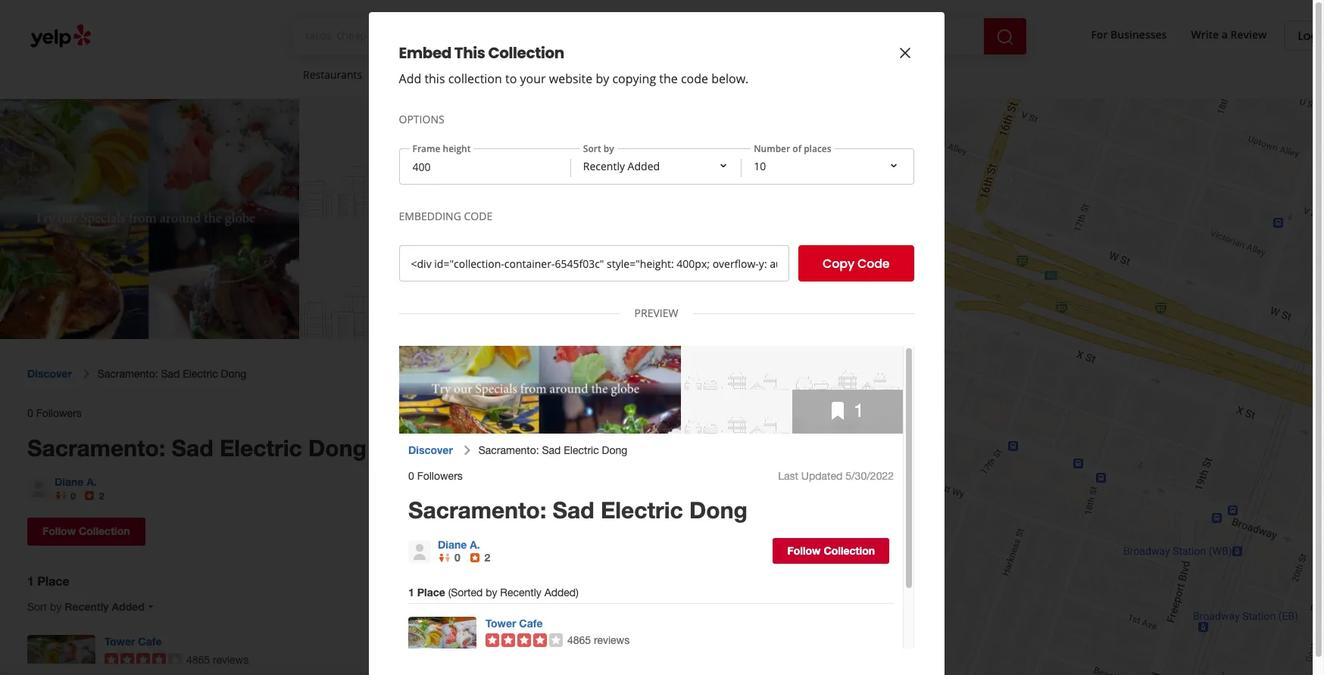 Task type: locate. For each thing, give the bounding box(es) containing it.
embed collection report collection
[[422, 518, 507, 544]]

0 down "diane a."
[[71, 491, 76, 502]]

1 vertical spatial sacramento: sad electric dong
[[27, 435, 366, 462]]

close image
[[896, 44, 914, 62]]

1 vertical spatial by
[[50, 601, 62, 613]]

1 vertical spatial 1
[[27, 574, 34, 588]]

options
[[399, 112, 444, 126]]

collection
[[488, 42, 564, 64], [459, 518, 507, 530], [79, 525, 130, 538], [459, 531, 507, 544]]

embed up 'report'
[[422, 518, 456, 530]]

copy code button
[[798, 245, 914, 282]]

discover
[[27, 368, 72, 381]]

tower cafe link
[[105, 635, 162, 648]]

embed inside embed collection report collection
[[422, 518, 456, 530]]

0 vertical spatial electric
[[183, 368, 218, 381]]

0 horizontal spatial code
[[464, 209, 493, 223]]

embedding code
[[399, 209, 493, 223]]

0 left followers
[[27, 407, 33, 419]]

0 vertical spatial sacramento:
[[98, 368, 158, 381]]

for businesses
[[1091, 27, 1167, 41]]

copy
[[823, 255, 854, 272]]

search image
[[996, 28, 1014, 46], [996, 28, 1014, 46]]

1 place
[[27, 574, 69, 588]]

diane a. image
[[27, 478, 50, 501]]

1 vertical spatial code
[[857, 255, 890, 272]]

businesses
[[1110, 27, 1167, 41]]

address, neighborhood, city, state or zip text field
[[651, 28, 972, 43]]

sad
[[161, 368, 180, 381], [172, 435, 213, 462]]

embed
[[399, 42, 451, 64], [422, 518, 456, 530]]

None search field
[[293, 18, 1045, 55]]

0 vertical spatial code
[[464, 209, 493, 223]]

followers
[[36, 407, 82, 419]]

embed for embed this collection
[[399, 42, 451, 64]]

place
[[37, 574, 69, 588]]

collection up the your
[[488, 42, 564, 64]]

collection inside button
[[79, 525, 130, 538]]

copying
[[612, 70, 656, 87]]

by right sort
[[50, 601, 62, 613]]

collection down embed collection link
[[459, 531, 507, 544]]

code for copy code
[[857, 255, 890, 272]]

i
[[1322, 27, 1324, 44]]

1 horizontal spatial by
[[596, 70, 609, 87]]

0 for 0 followers
[[27, 407, 33, 419]]

code
[[464, 209, 493, 223], [857, 255, 890, 272]]

by right website at top
[[596, 70, 609, 87]]

add
[[399, 70, 421, 87]]

follow
[[42, 525, 76, 538]]

diane a.
[[55, 476, 97, 488]]

1 vertical spatial dong
[[308, 435, 366, 462]]

0 horizontal spatial dong
[[221, 368, 246, 381]]

0 vertical spatial by
[[596, 70, 609, 87]]

0 vertical spatial 1
[[482, 268, 492, 289]]

1 vertical spatial 0
[[71, 491, 76, 502]]

website
[[549, 70, 592, 87]]

embed for embed collection report collection
[[422, 518, 456, 530]]

1 vertical spatial   text field
[[399, 245, 789, 282]]

sacramento:
[[98, 368, 158, 381], [27, 435, 165, 462]]

1 horizontal spatial electric
[[220, 435, 302, 462]]

0 horizontal spatial 0
[[27, 407, 33, 419]]

cafe
[[138, 635, 162, 648]]

1 horizontal spatial code
[[857, 255, 890, 272]]

by
[[596, 70, 609, 87], [50, 601, 62, 613]]

for businesses link
[[1085, 21, 1173, 48]]

sacramento: sad electric dong
[[98, 368, 246, 381], [27, 435, 366, 462]]

embed up this
[[399, 42, 451, 64]]

1 down embedding code
[[482, 268, 492, 289]]

0 vertical spatial 0
[[27, 407, 33, 419]]

1
[[482, 268, 492, 289], [27, 574, 34, 588]]

  text field inside dialog
[[399, 245, 789, 282]]

tacos, cheap dinner, Max's text field
[[305, 28, 626, 43]]

log i link
[[1285, 20, 1324, 51]]

embedding
[[399, 209, 461, 223]]

1 vertical spatial embed
[[422, 518, 456, 530]]

follow collection
[[42, 525, 130, 538]]

electric
[[183, 368, 218, 381], [220, 435, 302, 462]]

  text field
[[651, 28, 972, 45], [399, 245, 789, 282]]

discover link
[[27, 368, 72, 381]]

5/30/2022
[[458, 407, 507, 419]]

code inside button
[[857, 255, 890, 272]]

reviews
[[213, 654, 249, 666]]

0 horizontal spatial 1
[[27, 574, 34, 588]]

0 for 0
[[71, 491, 76, 502]]

1 horizontal spatial 0
[[71, 491, 76, 502]]

code right embedding
[[464, 209, 493, 223]]

1 left place on the left bottom of the page
[[27, 574, 34, 588]]

collection down 2 at bottom
[[79, 525, 130, 538]]

0
[[27, 407, 33, 419], [71, 491, 76, 502]]

embed inside dialog
[[399, 42, 451, 64]]

0 horizontal spatial by
[[50, 601, 62, 613]]

a
[[1222, 27, 1228, 41]]

collection up report collection link
[[459, 518, 507, 530]]

sort
[[27, 601, 47, 613]]

dong
[[221, 368, 246, 381], [308, 435, 366, 462]]

code right copy
[[857, 255, 890, 272]]

0 vertical spatial embed
[[399, 42, 451, 64]]

1 horizontal spatial 1
[[482, 268, 492, 289]]



Task type: describe. For each thing, give the bounding box(es) containing it.
last
[[391, 407, 411, 419]]

added
[[112, 600, 145, 613]]

report collection link
[[424, 531, 507, 544]]

report
[[424, 531, 456, 544]]

4865
[[186, 654, 210, 666]]

diane a. link
[[55, 476, 97, 488]]

code for embedding code
[[464, 209, 493, 223]]

copy code
[[823, 255, 890, 272]]

1 horizontal spatial dong
[[308, 435, 366, 462]]

map region
[[528, 71, 1324, 676]]

this
[[424, 70, 445, 87]]

embed this collection
[[399, 42, 564, 64]]

1 vertical spatial sacramento:
[[27, 435, 165, 462]]

4.0 star rating image
[[105, 653, 182, 667]]

write a review
[[1191, 27, 1267, 41]]

to
[[505, 70, 517, 87]]

0 vertical spatial dong
[[221, 368, 246, 381]]

write a review link
[[1185, 21, 1273, 48]]

log i
[[1298, 27, 1324, 44]]

embed this collection dialog
[[0, 0, 1324, 676]]

your
[[520, 70, 546, 87]]

1 for 1
[[482, 268, 492, 289]]

0 followers
[[27, 407, 82, 419]]

the
[[659, 70, 678, 87]]

0 vertical spatial   text field
[[651, 28, 972, 45]]

  text field
[[305, 28, 626, 45]]

1 vertical spatial electric
[[220, 435, 302, 462]]

a.
[[87, 476, 97, 488]]

sort by recently added
[[27, 600, 145, 613]]

close image
[[896, 44, 914, 62]]

add this collection to your website by copying the code below.
[[399, 70, 749, 87]]

collection inside dialog
[[488, 42, 564, 64]]

2
[[99, 491, 104, 502]]

follow collection button
[[27, 518, 145, 546]]

tower
[[105, 635, 135, 648]]

400 number field
[[400, 150, 571, 183]]

code
[[681, 70, 708, 87]]

below.
[[711, 70, 749, 87]]

0 vertical spatial sacramento: sad electric dong
[[98, 368, 246, 381]]

updated
[[414, 407, 455, 419]]

this
[[454, 42, 485, 64]]

4865 reviews
[[186, 654, 249, 666]]

0 vertical spatial sad
[[161, 368, 180, 381]]

recently
[[65, 600, 109, 613]]

last updated 5/30/2022
[[391, 407, 507, 419]]

diane
[[55, 476, 84, 488]]

embed collection link
[[422, 518, 507, 530]]

1 vertical spatial sad
[[172, 435, 213, 462]]

log
[[1298, 27, 1319, 44]]

review
[[1231, 27, 1267, 41]]

0 horizontal spatial electric
[[183, 368, 218, 381]]

for
[[1091, 27, 1108, 41]]

by inside the embed this collection dialog
[[596, 70, 609, 87]]

Sort by field
[[571, 150, 742, 183]]

collection
[[448, 70, 502, 87]]

1 for 1 place
[[27, 574, 34, 588]]

tower cafe
[[105, 635, 162, 648]]

write
[[1191, 27, 1219, 41]]

preview
[[634, 306, 678, 320]]

by inside sort by recently added
[[50, 601, 62, 613]]



Task type: vqa. For each thing, say whether or not it's contained in the screenshot.
Sort by FIELD
yes



